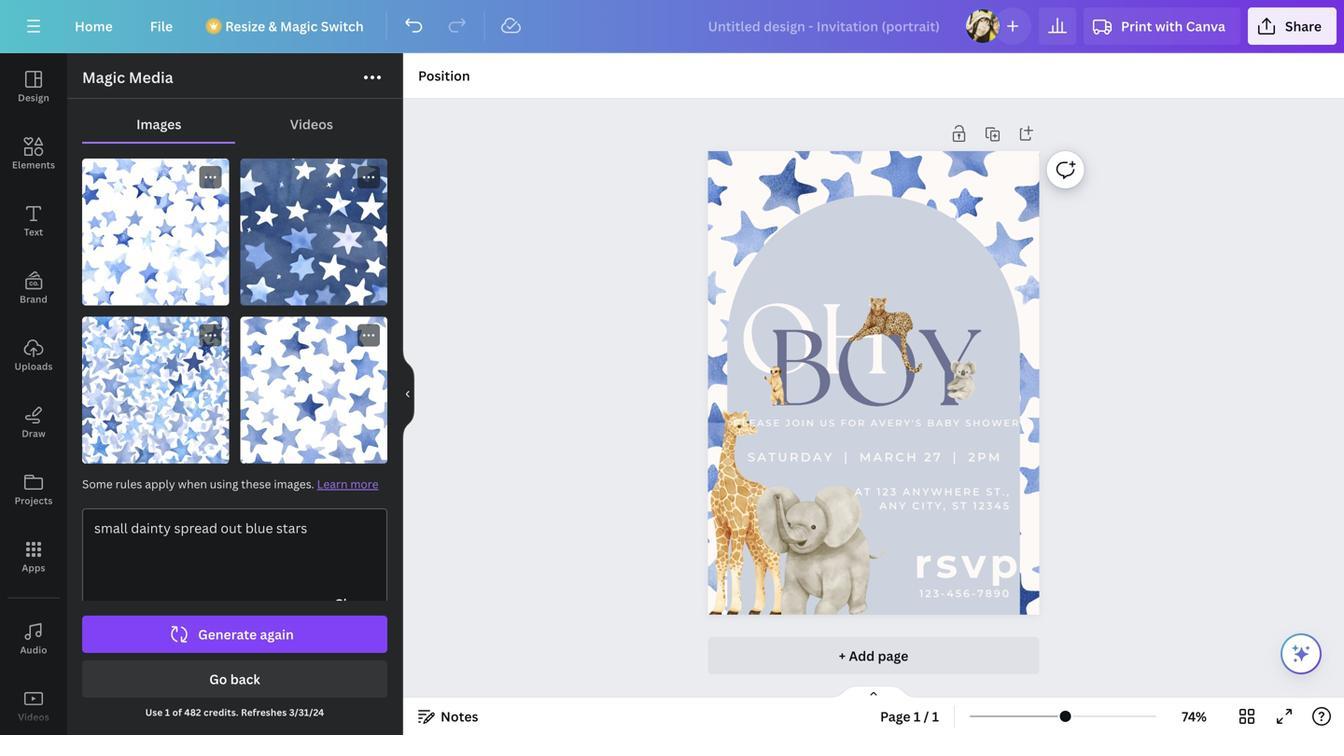 Task type: vqa. For each thing, say whether or not it's contained in the screenshot.
Use
yes



Task type: describe. For each thing, give the bounding box(es) containing it.
hide image
[[402, 350, 414, 439]]

apps button
[[0, 524, 67, 591]]

print with canva button
[[1084, 7, 1241, 45]]

rsvp
[[914, 539, 1022, 588]]

again
[[260, 626, 294, 644]]

please join us for avery's baby shower
[[734, 417, 1020, 429]]

images
[[136, 115, 181, 133]]

text
[[24, 226, 43, 239]]

generate
[[198, 626, 257, 644]]

media
[[129, 67, 173, 87]]

saturday │ march 27 │ 2pm
[[748, 450, 1002, 465]]

+ add page
[[839, 647, 909, 665]]

home
[[75, 17, 113, 35]]

brand
[[20, 293, 48, 306]]

page 1 / 1
[[880, 708, 939, 726]]

magic inside button
[[280, 17, 318, 35]]

74% button
[[1164, 702, 1225, 732]]

0 vertical spatial videos button
[[236, 106, 387, 142]]

notes
[[441, 708, 478, 726]]

learn more link
[[317, 477, 379, 492]]

city,
[[912, 500, 948, 512]]

saturday
[[748, 450, 834, 465]]

+ add page button
[[708, 638, 1040, 675]]

when
[[178, 477, 207, 492]]

st.,
[[986, 486, 1011, 498]]

page
[[878, 647, 909, 665]]

1 │ from the left
[[840, 450, 854, 465]]

images button
[[82, 106, 236, 142]]

resize
[[225, 17, 265, 35]]

oh
[[739, 285, 891, 397]]

apply
[[145, 477, 175, 492]]

482
[[184, 707, 201, 719]]

home link
[[60, 7, 128, 45]]

side panel tab list
[[0, 53, 67, 736]]

back
[[230, 671, 260, 688]]

12345
[[973, 500, 1011, 512]]

resize & magic switch
[[225, 17, 364, 35]]

draw
[[22, 428, 46, 440]]

please
[[734, 417, 781, 429]]

audio button
[[0, 606, 67, 673]]

1 vertical spatial magic
[[82, 67, 125, 87]]

shower
[[965, 417, 1020, 429]]

1 for of
[[165, 707, 170, 719]]

baby
[[927, 417, 961, 429]]

position
[[418, 67, 470, 84]]

design
[[18, 91, 49, 104]]

text button
[[0, 188, 67, 255]]

brand button
[[0, 255, 67, 322]]

us
[[820, 417, 836, 429]]

1 for /
[[914, 708, 921, 726]]

clear
[[334, 595, 368, 613]]

anywhere
[[903, 486, 982, 498]]

share button
[[1248, 7, 1337, 45]]

clear button
[[327, 589, 375, 619]]

some rules apply when using these images. learn more
[[82, 477, 379, 492]]

Enter 5+ words to describe... text field
[[83, 510, 386, 589]]

refreshes
[[241, 707, 287, 719]]

main menu bar
[[0, 0, 1344, 53]]

2 horizontal spatial 1
[[932, 708, 939, 726]]

march
[[860, 450, 919, 465]]

some
[[82, 477, 113, 492]]

uploads button
[[0, 322, 67, 389]]

123-
[[920, 588, 947, 600]]

27
[[924, 450, 943, 465]]

go back
[[209, 671, 260, 688]]

share
[[1285, 17, 1322, 35]]

use
[[145, 707, 163, 719]]

join
[[786, 417, 816, 429]]

projects button
[[0, 457, 67, 524]]

audio
[[20, 644, 47, 657]]



Task type: locate. For each thing, give the bounding box(es) containing it.
1 horizontal spatial videos
[[290, 115, 333, 133]]

print
[[1121, 17, 1152, 35]]

resize & magic switch button
[[195, 7, 379, 45]]

magic media
[[82, 67, 173, 87]]

123-456-7890
[[920, 588, 1011, 600]]

0 horizontal spatial videos button
[[0, 673, 67, 736]]

add
[[849, 647, 875, 665]]

3/31/24
[[289, 707, 324, 719]]

uploads
[[14, 360, 53, 373]]

│ right 27
[[948, 450, 963, 465]]

1 left /
[[914, 708, 921, 726]]

0 vertical spatial videos
[[290, 115, 333, 133]]

apps
[[22, 562, 45, 575]]

small dainty spread out blue stars image
[[82, 159, 229, 306], [240, 159, 387, 306], [82, 317, 229, 464], [240, 317, 387, 464]]

1 right /
[[932, 708, 939, 726]]

at 123 anywhere st., any city, st 12345
[[855, 486, 1011, 512]]

456-
[[947, 588, 977, 600]]

page
[[880, 708, 911, 726]]

go
[[209, 671, 227, 688]]

magic
[[280, 17, 318, 35], [82, 67, 125, 87]]

any
[[879, 500, 908, 512]]

2pm
[[968, 450, 1002, 465]]

print with canva
[[1121, 17, 1226, 35]]

elements
[[12, 159, 55, 171]]

0 vertical spatial magic
[[280, 17, 318, 35]]

with
[[1155, 17, 1183, 35]]

74%
[[1182, 708, 1207, 726]]

file
[[150, 17, 173, 35]]

use 1 of 482 credits. refreshes 3/31/24
[[145, 707, 324, 719]]

go back button
[[82, 661, 387, 698]]

0 horizontal spatial videos
[[18, 711, 49, 724]]

boy
[[768, 309, 980, 430]]

videos button
[[236, 106, 387, 142], [0, 673, 67, 736]]

/
[[924, 708, 929, 726]]

Design title text field
[[693, 7, 957, 45]]

projects
[[15, 495, 53, 507]]

draw button
[[0, 389, 67, 457]]

avery's
[[871, 417, 923, 429]]

+
[[839, 647, 846, 665]]

&
[[268, 17, 277, 35]]

more
[[350, 477, 379, 492]]

1 vertical spatial videos
[[18, 711, 49, 724]]

1 horizontal spatial 1
[[914, 708, 921, 726]]

of
[[172, 707, 182, 719]]

switch
[[321, 17, 364, 35]]

file button
[[135, 7, 188, 45]]

canva
[[1186, 17, 1226, 35]]

7890
[[977, 588, 1011, 600]]

1 vertical spatial videos button
[[0, 673, 67, 736]]

2 │ from the left
[[948, 450, 963, 465]]

1 left of
[[165, 707, 170, 719]]

│ down for
[[840, 450, 854, 465]]

design button
[[0, 53, 67, 120]]

show pages image
[[829, 685, 919, 700]]

for
[[841, 417, 866, 429]]

123
[[877, 486, 898, 498]]

videos
[[290, 115, 333, 133], [18, 711, 49, 724]]

1 horizontal spatial videos button
[[236, 106, 387, 142]]

1 horizontal spatial magic
[[280, 17, 318, 35]]

0 horizontal spatial │
[[840, 450, 854, 465]]

these
[[241, 477, 271, 492]]

using
[[210, 477, 238, 492]]

at
[[855, 486, 872, 498]]

rules
[[115, 477, 142, 492]]

0 horizontal spatial magic
[[82, 67, 125, 87]]

notes button
[[411, 702, 486, 732]]

images.
[[274, 477, 314, 492]]

videos inside side panel 'tab list'
[[18, 711, 49, 724]]

learn
[[317, 477, 348, 492]]

│
[[840, 450, 854, 465], [948, 450, 963, 465]]

magic left media
[[82, 67, 125, 87]]

elements button
[[0, 120, 67, 188]]

canva assistant image
[[1290, 643, 1313, 666]]

position button
[[411, 61, 478, 91]]

credits.
[[204, 707, 239, 719]]

0 horizontal spatial 1
[[165, 707, 170, 719]]

magic right &
[[280, 17, 318, 35]]

generate again button
[[82, 616, 387, 653]]

1 horizontal spatial │
[[948, 450, 963, 465]]

st
[[952, 500, 968, 512]]



